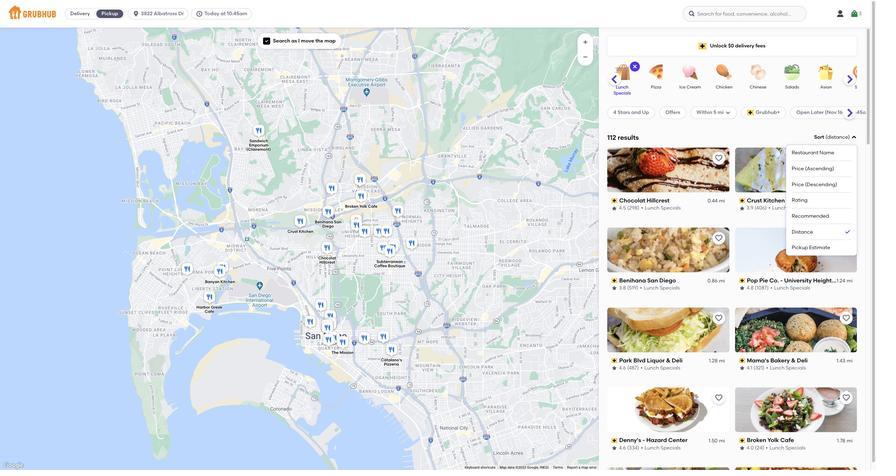 Task type: locate. For each thing, give the bounding box(es) containing it.
• lunch specials up grind coffee shop logo
[[766, 446, 806, 452]]

- left hazard
[[643, 437, 646, 444]]

mama's bakery & deli logo image
[[736, 308, 858, 353]]

4.6 for denny's - hazard center
[[619, 446, 627, 452]]

• lunch specials for cafe
[[766, 446, 806, 452]]

pickup left to
[[792, 245, 809, 251]]

pickup for pickup estimate
[[792, 245, 809, 251]]

star icon image for &
[[740, 366, 745, 372]]

mi
[[718, 110, 724, 116], [720, 198, 726, 204], [720, 278, 726, 284], [847, 278, 853, 284], [720, 358, 726, 364], [847, 358, 853, 364], [720, 438, 726, 444], [847, 438, 853, 444]]

subscription pass image
[[612, 279, 618, 284], [740, 359, 746, 364], [612, 439, 618, 444], [740, 439, 746, 444]]

svg image
[[851, 10, 859, 18], [133, 10, 140, 17], [196, 10, 203, 17]]

4.6 down park
[[619, 365, 627, 371]]

price down restaurant
[[792, 166, 805, 172]]

1 horizontal spatial -
[[781, 277, 783, 284]]

the mission image
[[376, 241, 390, 257]]

1 horizontal spatial &
[[792, 357, 796, 364]]

1 horizontal spatial crust
[[747, 197, 763, 204]]

fees
[[756, 43, 766, 49]]

kitchen for banyan kitchen
[[220, 280, 235, 285]]

grubhub plus flag logo image left unlock
[[699, 43, 708, 49]]

1 vertical spatial broken yolk cafe
[[747, 437, 795, 444]]

unlock
[[711, 43, 728, 49]]

svg image inside today at 10:45am button
[[196, 10, 203, 17]]

• lunch specials down liquor
[[641, 365, 681, 371]]

0 vertical spatial benihana
[[315, 220, 333, 225]]

0 vertical spatial crust
[[747, 197, 763, 204]]

1 vertical spatial price
[[792, 182, 805, 188]]

delifruits image
[[321, 319, 335, 334]]

(519)
[[628, 285, 639, 291]]

grubhub plus flag logo image left grubhub+
[[748, 110, 755, 116]]

san inside the benihana san diego crust kitchen
[[334, 220, 341, 225]]

& right liquor
[[667, 357, 671, 364]]

1 horizontal spatial diego
[[660, 277, 676, 284]]

0 horizontal spatial &
[[667, 357, 671, 364]]

senor taquero image
[[321, 321, 335, 337]]

(descending)
[[806, 182, 838, 188]]

mi right 0.86
[[720, 278, 726, 284]]

san left park blvd liquor & deli icon
[[334, 220, 341, 225]]

chocolat hillcrest logo image
[[608, 148, 730, 193]]

1 vertical spatial kitchen
[[299, 229, 314, 234]]

star icon image left 4.5
[[612, 206, 618, 211]]

0 vertical spatial broken yolk cafe
[[345, 205, 378, 209]]

catalano's pizzeria image
[[385, 343, 399, 359]]

search
[[273, 38, 290, 44]]

0 vertical spatial map
[[325, 38, 336, 44]]

banyan
[[205, 280, 220, 285]]

1 vertical spatial 4.6
[[619, 446, 627, 452]]

0 horizontal spatial broken
[[345, 205, 359, 209]]

ka prao thai image
[[353, 173, 367, 189]]

• lunch specials
[[642, 205, 681, 211], [769, 205, 809, 211], [641, 285, 680, 291], [771, 285, 811, 291], [641, 365, 681, 371], [767, 365, 807, 371], [642, 446, 681, 452], [766, 446, 806, 452]]

lunch right (24)
[[770, 446, 785, 452]]

1 vertical spatial yolk
[[768, 437, 780, 444]]

1 horizontal spatial broken
[[747, 437, 767, 444]]

• down "blvd"
[[641, 365, 643, 371]]

diego down "benihana san diego logo"
[[660, 277, 676, 284]]

sandwich
[[249, 139, 268, 144]]

subscription pass image
[[612, 198, 618, 203], [740, 198, 746, 203], [740, 279, 746, 284], [612, 359, 618, 364]]

1 vertical spatial pickup
[[792, 245, 809, 251]]

price
[[792, 166, 805, 172], [792, 182, 805, 188]]

today at 10:45am button
[[192, 8, 255, 19]]

ice cream
[[680, 85, 702, 90]]

diego for benihana san diego
[[660, 277, 676, 284]]

0 horizontal spatial at
[[221, 11, 226, 17]]

1 vertical spatial diego
[[660, 277, 676, 284]]

lunch down crust kitchen
[[773, 205, 788, 211]]

save this restaurant button for co.
[[841, 232, 853, 245]]

mama's bakery & deli
[[747, 357, 808, 364]]

0 vertical spatial price
[[792, 166, 805, 172]]

0 horizontal spatial kitchen
[[220, 280, 235, 285]]

• down co. on the right bottom
[[771, 285, 773, 291]]

lunch
[[616, 85, 629, 90], [645, 205, 660, 211], [773, 205, 788, 211], [644, 285, 659, 291], [775, 285, 789, 291], [645, 365, 660, 371], [771, 365, 785, 371], [645, 446, 660, 452], [770, 446, 785, 452]]

mi right 1.28
[[720, 358, 726, 364]]

mi right 1.24 on the right bottom
[[847, 278, 853, 284]]

(park
[[837, 277, 852, 284]]

4.8 (1087)
[[747, 285, 769, 291]]

• lunch specials down benihana san diego
[[641, 285, 680, 291]]

subterranean
[[377, 260, 403, 265]]

report a map error link
[[568, 466, 597, 470]]

lunch down benihana san diego
[[644, 285, 659, 291]]

1 horizontal spatial san
[[648, 277, 659, 284]]

san for benihana san diego
[[648, 277, 659, 284]]

3.8
[[619, 285, 627, 291]]

star icon image left the 4.6 (334)
[[612, 446, 618, 452]]

and
[[632, 110, 641, 116]]

san
[[334, 220, 341, 225], [648, 277, 659, 284]]

& right "bakery"
[[792, 357, 796, 364]]

yolk inside map region
[[359, 205, 367, 209]]

el comal image
[[388, 238, 402, 254]]

3 button
[[851, 7, 862, 20]]

crust inside 'link'
[[747, 197, 763, 204]]

subscription pass image for broken yolk cafe
[[740, 439, 746, 444]]

carnivore sandwich image
[[303, 315, 317, 331]]

broken yolk cafe up park blvd liquor & deli icon
[[345, 205, 378, 209]]

specials for denny's - hazard center
[[661, 446, 681, 452]]

distance
[[828, 134, 849, 140]]

list box
[[792, 145, 852, 256]]

• lunch specials down hazard
[[642, 446, 681, 452]]

lunch down co. on the right bottom
[[775, 285, 789, 291]]

benihana for benihana san diego
[[620, 277, 646, 284]]

mi for liquor
[[720, 358, 726, 364]]

1 horizontal spatial hillcrest
[[647, 197, 670, 204]]

mi right "1.43"
[[847, 358, 853, 364]]

denny's - hazard center
[[620, 437, 688, 444]]

1 horizontal spatial grubhub plus flag logo image
[[748, 110, 755, 116]]

0 horizontal spatial chocolat
[[318, 256, 336, 261]]

mi right 1.50 at the bottom right of the page
[[720, 438, 726, 444]]

• right (334)
[[642, 446, 644, 452]]

google image
[[2, 461, 25, 471]]

ray's mexican restaurant image
[[380, 224, 394, 240]]

1 deli from the left
[[672, 357, 683, 364]]

• for co.
[[771, 285, 773, 291]]

0 horizontal spatial yolk
[[359, 205, 367, 209]]

lunch right (298)
[[645, 205, 660, 211]]

pickup for pickup
[[102, 11, 118, 17]]

chocolat hillcrest
[[620, 197, 670, 204], [318, 256, 336, 265]]

star icon image left 3.8 on the right of page
[[612, 286, 618, 291]]

subscription pass image for park blvd liquor & deli
[[612, 359, 618, 364]]

search as i move the map
[[273, 38, 336, 44]]

subscription pass image for benihana san diego
[[612, 279, 618, 284]]

0 vertical spatial broken
[[345, 205, 359, 209]]

chocolat up (298)
[[620, 197, 646, 204]]

1.78
[[838, 438, 846, 444]]

1 horizontal spatial svg image
[[196, 10, 203, 17]]

subscription pass image for denny's - hazard center
[[612, 439, 618, 444]]

svg image for today at 10:45am
[[196, 10, 203, 17]]

0 horizontal spatial pickup
[[102, 11, 118, 17]]

None field
[[787, 134, 858, 256]]

$0
[[729, 43, 735, 49]]

star icon image left 4.8
[[740, 286, 745, 291]]

1 vertical spatial hillcrest
[[320, 260, 335, 265]]

save this restaurant button for cafe
[[841, 392, 853, 405]]

chocolat hillcrest image
[[320, 241, 334, 257]]

crust kitchen
[[747, 197, 786, 204]]

lunch down lunch specials image on the right
[[616, 85, 629, 90]]

2 & from the left
[[792, 357, 796, 364]]

subscription pass image left denny's on the right bottom of the page
[[612, 439, 618, 444]]

distance
[[792, 229, 814, 235]]

hillcrest down chocolat hillcrest image
[[320, 260, 335, 265]]

deli right liquor
[[672, 357, 683, 364]]

benihana up (519)
[[620, 277, 646, 284]]

star icon image
[[612, 206, 618, 211], [740, 206, 745, 211], [612, 286, 618, 291], [740, 286, 745, 291], [612, 366, 618, 372], [740, 366, 745, 372], [612, 446, 618, 452], [740, 446, 745, 452]]

the mission image
[[336, 336, 350, 351]]

up
[[643, 110, 650, 116]]

save this restaurant image
[[715, 154, 724, 163], [843, 154, 851, 163], [715, 234, 724, 243], [843, 314, 851, 323], [843, 394, 851, 403]]

0.44 mi
[[708, 198, 726, 204]]

0 horizontal spatial map
[[325, 38, 336, 44]]

asian
[[821, 85, 833, 90]]

0 vertical spatial kitchen
[[764, 197, 786, 204]]

chocolat inside map region
[[318, 256, 336, 261]]

1 vertical spatial benihana
[[620, 277, 646, 284]]

0 vertical spatial 4.6
[[619, 365, 627, 371]]

svg image
[[837, 10, 845, 18], [689, 10, 696, 17], [265, 39, 269, 43], [633, 64, 638, 69], [726, 110, 731, 116], [852, 135, 858, 140]]

star icon image for diego
[[612, 286, 618, 291]]

5
[[714, 110, 717, 116]]

kitchen for crust kitchen
[[764, 197, 786, 204]]

• right (519)
[[641, 285, 643, 291]]

chinese image
[[746, 65, 771, 80]]

0 horizontal spatial crust
[[288, 229, 298, 234]]

at right today
[[221, 11, 226, 17]]

star icon image for hazard
[[612, 446, 618, 452]]

hillcrest down chocolat hillcrest logo
[[647, 197, 670, 204]]

as
[[292, 38, 297, 44]]

0 horizontal spatial diego
[[323, 224, 334, 229]]

cafe left the incredible cheesecake company image
[[368, 205, 378, 209]]

1 price from the top
[[792, 166, 805, 172]]

the incredible cheesecake company image
[[391, 204, 405, 220]]

specials for chocolat hillcrest
[[661, 205, 681, 211]]

• right (321)
[[767, 365, 769, 371]]

2 4.6 from the top
[[619, 446, 627, 452]]

save this restaurant image for broken yolk cafe
[[843, 394, 851, 403]]

map region
[[0, 24, 604, 471]]

4.0
[[747, 446, 754, 452]]

svg image inside 3 button
[[851, 10, 859, 18]]

banyan kitchen image
[[213, 265, 227, 280]]

list box containing restaurant name
[[792, 145, 852, 256]]

map data ©2023 google, inegi
[[500, 466, 549, 470]]

chocolat cremerie image
[[322, 333, 336, 349]]

diego down benihana san diego 'image'
[[323, 224, 334, 229]]

)
[[849, 134, 851, 140]]

2 horizontal spatial svg image
[[851, 10, 859, 18]]

mama's
[[747, 357, 770, 364]]

pop pie co. - university heights (park blvd)
[[747, 277, 867, 284]]

0 horizontal spatial benihana
[[315, 220, 333, 225]]

lunch inside lunch specials
[[616, 85, 629, 90]]

grubhub plus flag logo image for unlock $0 delivery fees
[[699, 43, 708, 49]]

san for benihana san diego crust kitchen
[[334, 220, 341, 225]]

chinese
[[750, 85, 767, 90]]

1 & from the left
[[667, 357, 671, 364]]

• for diego
[[641, 285, 643, 291]]

• lunch specials down university on the right of page
[[771, 285, 811, 291]]

1 horizontal spatial map
[[582, 466, 589, 470]]

• right (24)
[[766, 446, 768, 452]]

star icon image left 4.1
[[740, 366, 745, 372]]

1 vertical spatial san
[[648, 277, 659, 284]]

• right (298)
[[642, 205, 644, 211]]

star icon image left 4.0
[[740, 446, 745, 452]]

none field containing sort
[[787, 134, 858, 256]]

mi right 1.78
[[847, 438, 853, 444]]

0 vertical spatial san
[[334, 220, 341, 225]]

map
[[500, 466, 507, 470]]

catalano's
[[381, 358, 402, 363]]

bakery
[[771, 357, 791, 364]]

save this restaurant button for liquor
[[713, 312, 726, 325]]

price up rating
[[792, 182, 805, 188]]

svg image inside 3822 albatross dr button
[[133, 10, 140, 17]]

4.6 left (334)
[[619, 446, 627, 452]]

delivery
[[70, 11, 90, 17]]

broken yolk cafe up (24)
[[747, 437, 795, 444]]

shortcuts
[[481, 466, 496, 470]]

1 vertical spatial chocolat hillcrest
[[318, 256, 336, 265]]

0 vertical spatial diego
[[323, 224, 334, 229]]

save this restaurant button for &
[[841, 312, 853, 325]]

1 4.6 from the top
[[619, 365, 627, 371]]

2 deli from the left
[[798, 357, 808, 364]]

1 vertical spatial broken
[[747, 437, 767, 444]]

1.24 mi
[[837, 278, 853, 284]]

1 horizontal spatial pickup
[[792, 245, 809, 251]]

0 vertical spatial -
[[781, 277, 783, 284]]

cafe up grind coffee shop logo
[[781, 437, 795, 444]]

today
[[205, 11, 219, 17]]

save this restaurant image for university
[[843, 234, 851, 243]]

san down "benihana san diego logo"
[[648, 277, 659, 284]]

subterranean coffee boutique image
[[383, 245, 397, 260]]

lunch down the 'denny's - hazard center'
[[645, 446, 660, 452]]

pie
[[760, 277, 769, 284]]

inegi
[[540, 466, 549, 470]]

• for liquor
[[641, 365, 643, 371]]

0 horizontal spatial svg image
[[133, 10, 140, 17]]

specials for park blvd liquor & deli
[[661, 365, 681, 371]]

map right a
[[582, 466, 589, 470]]

lunch for yolk
[[770, 446, 785, 452]]

subscription pass image right the 1.50 mi
[[740, 439, 746, 444]]

star icon image for cafe
[[740, 446, 745, 452]]

1 vertical spatial cafe
[[205, 310, 214, 314]]

asian image
[[814, 65, 839, 80]]

1 vertical spatial crust
[[288, 229, 298, 234]]

map right the
[[325, 38, 336, 44]]

2 horizontal spatial kitchen
[[764, 197, 786, 204]]

cafe down harbor greek cafe "image"
[[205, 310, 214, 314]]

2 price from the top
[[792, 182, 805, 188]]

lunch for san
[[644, 285, 659, 291]]

subscription pass image left mama's
[[740, 359, 746, 364]]

kitchen inside 'link'
[[764, 197, 786, 204]]

0 horizontal spatial hillcrest
[[320, 260, 335, 265]]

1.78 mi
[[838, 438, 853, 444]]

save this restaurant image for deli
[[715, 314, 724, 323]]

4
[[614, 110, 617, 116]]

0 vertical spatial save this restaurant image
[[843, 234, 851, 243]]

filiberto's mexican food image
[[405, 236, 419, 252]]

0 vertical spatial yolk
[[359, 205, 367, 209]]

(24)
[[756, 446, 765, 452]]

pickup inside button
[[102, 11, 118, 17]]

subscription pass image left benihana san diego
[[612, 279, 618, 284]]

rock steady jamaican restaurant image
[[377, 330, 391, 346]]

0 vertical spatial cafe
[[368, 205, 378, 209]]

proceed to checkout button
[[767, 244, 862, 256]]

save this restaurant image
[[843, 234, 851, 243], [715, 314, 724, 323], [715, 394, 724, 403]]

2 vertical spatial kitchen
[[220, 280, 235, 285]]

0 vertical spatial grubhub plus flag logo image
[[699, 43, 708, 49]]

proceed
[[789, 247, 809, 253]]

4.5 (298)
[[619, 205, 640, 211]]

grubhub plus flag logo image for grubhub+
[[748, 110, 755, 116]]

keyboard shortcuts
[[465, 466, 496, 470]]

hazard
[[647, 437, 667, 444]]

lunch specials
[[614, 85, 631, 96]]

- right co. on the right bottom
[[781, 277, 783, 284]]

diego inside the benihana san diego crust kitchen
[[323, 224, 334, 229]]

deli right "bakery"
[[798, 357, 808, 364]]

grapes & hops deli image
[[327, 331, 341, 347]]

pickup right 'delivery' button at the top of the page
[[102, 11, 118, 17]]

university
[[785, 277, 812, 284]]

broken up park blvd liquor & deli icon
[[345, 205, 359, 209]]

unlock $0 delivery fees
[[711, 43, 766, 49]]

star icon image left 3.9
[[740, 206, 745, 211]]

0 horizontal spatial chocolat hillcrest
[[318, 256, 336, 265]]

offers
[[666, 110, 681, 116]]

within 5 mi
[[697, 110, 724, 116]]

harbor
[[196, 305, 210, 310]]

1.43 mi
[[837, 358, 853, 364]]

broken yolk cafe
[[345, 205, 378, 209], [747, 437, 795, 444]]

0 vertical spatial chocolat
[[620, 197, 646, 204]]

0 horizontal spatial -
[[643, 437, 646, 444]]

subscription pass image inside crust kitchen 'link'
[[740, 198, 746, 203]]

the
[[332, 351, 339, 355]]

olala crepes image
[[216, 260, 230, 276]]

0 horizontal spatial grubhub plus flag logo image
[[699, 43, 708, 49]]

• for &
[[767, 365, 769, 371]]

check icon image
[[845, 229, 852, 236]]

ice cream image
[[678, 65, 703, 80]]

price (ascending)
[[792, 166, 835, 172]]

3822 albatross dr button
[[128, 8, 192, 19]]

4.8
[[747, 285, 754, 291]]

1 horizontal spatial kitchen
[[299, 229, 314, 234]]

• down crust kitchen
[[769, 205, 771, 211]]

1 vertical spatial chocolat
[[318, 256, 336, 261]]

1 horizontal spatial deli
[[798, 357, 808, 364]]

european cake gallery image
[[180, 262, 194, 278]]

1 vertical spatial grubhub plus flag logo image
[[748, 110, 755, 116]]

lunch for hillcrest
[[645, 205, 660, 211]]

lunch down mama's bakery & deli
[[771, 365, 785, 371]]

lunch for pie
[[775, 285, 789, 291]]

1 horizontal spatial cafe
[[368, 205, 378, 209]]

at right 16
[[845, 110, 850, 116]]

0 horizontal spatial san
[[334, 220, 341, 225]]

0 vertical spatial at
[[221, 11, 226, 17]]

1 vertical spatial at
[[845, 110, 850, 116]]

1 horizontal spatial broken yolk cafe
[[747, 437, 795, 444]]

1.28 mi
[[710, 358, 726, 364]]

the mission catalano's pizzeria
[[332, 351, 402, 367]]

distance option
[[792, 224, 852, 240]]

• lunch specials down "bakery"
[[767, 365, 807, 371]]

1 vertical spatial save this restaurant image
[[715, 314, 724, 323]]

pickup inside list box
[[792, 245, 809, 251]]

benihana inside the benihana san diego crust kitchen
[[315, 220, 333, 225]]

4.6 for park blvd liquor & deli
[[619, 365, 627, 371]]

benihana right crust kitchen icon
[[315, 220, 333, 225]]

2 vertical spatial cafe
[[781, 437, 795, 444]]

keyboard
[[465, 466, 480, 470]]

broken up the 4.0 (24)
[[747, 437, 767, 444]]

subscription pass image for crust kitchen
[[740, 198, 746, 203]]

broken inside map region
[[345, 205, 359, 209]]

0 vertical spatial pickup
[[102, 11, 118, 17]]

4.1
[[747, 365, 753, 371]]

1 horizontal spatial chocolat hillcrest
[[620, 197, 670, 204]]

benihana for benihana san diego crust kitchen
[[315, 220, 333, 225]]

0 horizontal spatial deli
[[672, 357, 683, 364]]

0 horizontal spatial broken yolk cafe
[[345, 205, 378, 209]]

lunch down the park blvd liquor & deli
[[645, 365, 660, 371]]

1 vertical spatial map
[[582, 466, 589, 470]]

chocolat down the benihana san diego crust kitchen
[[318, 256, 336, 261]]

grubhub plus flag logo image
[[699, 43, 708, 49], [748, 110, 755, 116]]

pickup button
[[95, 8, 125, 19]]

0 horizontal spatial cafe
[[205, 310, 214, 314]]

recommended
[[792, 213, 830, 219]]

cream
[[687, 85, 702, 90]]

star icon image left "4.6 (487)"
[[612, 366, 618, 372]]

1 horizontal spatial benihana
[[620, 277, 646, 284]]

minus icon image
[[582, 54, 589, 61]]



Task type: vqa. For each thing, say whether or not it's contained in the screenshot.
Smoothies
no



Task type: describe. For each thing, give the bounding box(es) containing it.
specials for broken yolk cafe
[[786, 446, 806, 452]]

mama's bakery & deli image
[[358, 225, 372, 240]]

• lunch specials for diego
[[641, 285, 680, 291]]

denny's - hazard center image
[[325, 181, 339, 197]]

pizzeria
[[384, 363, 399, 367]]

benihana san diego crust kitchen
[[288, 220, 341, 234]]

estimate
[[810, 245, 831, 251]]

3822 albatross dr
[[141, 11, 184, 17]]

lunch specials image
[[610, 65, 635, 80]]

report a map error
[[568, 466, 597, 470]]

• lunch specials for hazard
[[642, 446, 681, 452]]

2 vertical spatial save this restaurant image
[[715, 394, 724, 403]]

4.5
[[619, 205, 627, 211]]

list box inside field
[[792, 145, 852, 256]]

1 horizontal spatial yolk
[[768, 437, 780, 444]]

to
[[811, 247, 816, 253]]

heights
[[814, 277, 835, 284]]

(1087)
[[755, 285, 769, 291]]

subscription pass image for pop pie co. - university heights (park blvd)
[[740, 279, 746, 284]]

4.1 (321)
[[747, 365, 765, 371]]

pizza
[[652, 85, 662, 90]]

hillcrest inside "chocolat hillcrest"
[[320, 260, 335, 265]]

save this restaurant image for mama's bakery & deli
[[843, 314, 851, 323]]

• lunch specials for co.
[[771, 285, 811, 291]]

at inside button
[[221, 11, 226, 17]]

grind coffee shop image
[[314, 298, 328, 314]]

mi for co.
[[847, 278, 853, 284]]

broken yolk cafe image
[[354, 189, 368, 205]]

proceed to checkout
[[789, 247, 841, 253]]

save this restaurant button for diego
[[713, 232, 726, 245]]

(298)
[[628, 205, 640, 211]]

subterranean coffee boutique
[[374, 260, 405, 269]]

soup
[[856, 85, 866, 90]]

the
[[316, 38, 324, 44]]

sandwich emporium (clairemont) image
[[252, 124, 266, 139]]

mi for hazard
[[720, 438, 726, 444]]

3
[[859, 11, 862, 17]]

open
[[797, 110, 810, 116]]

(487)
[[628, 365, 639, 371]]

10:45am)
[[851, 110, 873, 116]]

co.
[[770, 277, 780, 284]]

0.86 mi
[[708, 278, 726, 284]]

pop pie co. - university heights (park blvd) logo image
[[736, 228, 858, 273]]

san diego chicken pie shop logo image
[[608, 468, 730, 471]]

4.6 (334)
[[619, 446, 640, 452]]

soup image
[[848, 65, 873, 80]]

results
[[618, 133, 639, 142]]

svg image for 3
[[851, 10, 859, 18]]

• for hazard
[[642, 446, 644, 452]]

4.0 (24)
[[747, 446, 765, 452]]

diego for benihana san diego crust kitchen
[[323, 224, 334, 229]]

mi for cafe
[[847, 438, 853, 444]]

mi right 5
[[718, 110, 724, 116]]

fatboy's deli n spirit image
[[386, 240, 400, 256]]

dr
[[178, 11, 184, 17]]

mi for &
[[847, 358, 853, 364]]

price for price (descending)
[[792, 182, 805, 188]]

crust kitchen image
[[293, 214, 307, 230]]

restaurant name
[[792, 150, 835, 156]]

cotija's mexican food image
[[357, 331, 372, 347]]

i
[[298, 38, 300, 44]]

10:45am
[[227, 11, 248, 17]]

• lunch specials right (298)
[[642, 205, 681, 211]]

(334)
[[628, 446, 640, 452]]

Search for food, convenience, alcohol... search field
[[683, 6, 807, 22]]

grind coffee shop logo image
[[736, 468, 858, 471]]

1 horizontal spatial at
[[845, 110, 850, 116]]

save this restaurant image for benihana san diego
[[715, 234, 724, 243]]

3.9
[[747, 205, 754, 211]]

chocolat hillcrest inside map region
[[318, 256, 336, 265]]

blvd)
[[853, 277, 867, 284]]

• lunch specials for liquor
[[641, 365, 681, 371]]

park blvd liquor & deli
[[620, 357, 683, 364]]

1.50 mi
[[709, 438, 726, 444]]

benihana san diego logo image
[[608, 228, 730, 273]]

• for cafe
[[766, 446, 768, 452]]

• lunch specials for &
[[767, 365, 807, 371]]

save this restaurant button for hazard
[[713, 392, 726, 405]]

price (descending)
[[792, 182, 838, 188]]

emporium
[[249, 143, 269, 148]]

1 horizontal spatial chocolat
[[620, 197, 646, 204]]

0.44
[[708, 198, 718, 204]]

1 vertical spatial -
[[643, 437, 646, 444]]

rating
[[792, 197, 808, 203]]

cocina 35 image
[[323, 309, 338, 325]]

7 cafe image
[[324, 316, 338, 332]]

specials for benihana san diego
[[660, 285, 680, 291]]

within
[[697, 110, 713, 116]]

sort ( distance )
[[815, 134, 851, 140]]

benihana san diego image
[[321, 205, 335, 220]]

sort
[[815, 134, 825, 140]]

subscription pass image for chocolat hillcrest
[[612, 198, 618, 203]]

lunch for blvd
[[645, 365, 660, 371]]

specials for pop pie co. - university heights (park blvd)
[[791, 285, 811, 291]]

1.24
[[837, 278, 846, 284]]

broken yolk cafe  logo image
[[736, 388, 858, 433]]

pizza image
[[644, 65, 669, 80]]

san diego chicken pie shop image
[[372, 224, 386, 240]]

today at 10:45am
[[205, 11, 248, 17]]

0 vertical spatial hillcrest
[[647, 197, 670, 204]]

restaurant
[[792, 150, 819, 156]]

svg image for 3822 albatross dr
[[133, 10, 140, 17]]

©2023
[[516, 466, 527, 470]]

lunch for bakery
[[771, 365, 785, 371]]

subway - c st (downtown) image
[[324, 318, 338, 333]]

crust inside the benihana san diego crust kitchen
[[288, 229, 298, 234]]

plus icon image
[[582, 39, 589, 46]]

salads
[[786, 85, 800, 90]]

(
[[826, 134, 828, 140]]

kitchen inside the benihana san diego crust kitchen
[[299, 229, 314, 234]]

google,
[[528, 466, 539, 470]]

crust kitchen logo image
[[736, 148, 858, 193]]

specials for mama's bakery & deli
[[786, 365, 807, 371]]

cafe inside the harbor greek cafe
[[205, 310, 214, 314]]

0 vertical spatial chocolat hillcrest
[[620, 197, 670, 204]]

ice
[[680, 85, 686, 90]]

star icon image for co.
[[740, 286, 745, 291]]

pop pie co. - university heights (park blvd) image
[[350, 218, 364, 234]]

albatross
[[154, 11, 177, 17]]

subscription pass image for mama's bakery & deli
[[740, 359, 746, 364]]

name
[[820, 150, 835, 156]]

main navigation navigation
[[0, 0, 871, 28]]

data
[[508, 466, 515, 470]]

mi for diego
[[720, 278, 726, 284]]

1.28
[[710, 358, 718, 364]]

sandwich emporium (clairemont)
[[247, 139, 271, 152]]

liquor
[[647, 357, 665, 364]]

terms
[[553, 466, 563, 470]]

save this restaurant image for chocolat hillcrest
[[715, 154, 724, 163]]

2 horizontal spatial cafe
[[781, 437, 795, 444]]

boutique
[[388, 264, 405, 269]]

park blvd liquor & deli image
[[349, 214, 363, 229]]

salads image
[[780, 65, 805, 80]]

4.6 (487)
[[619, 365, 639, 371]]

price for price (ascending)
[[792, 166, 805, 172]]

mi right 0.44 at the right of page
[[720, 198, 726, 204]]

error
[[590, 466, 597, 470]]

a
[[579, 466, 581, 470]]

mission
[[340, 351, 354, 355]]

(406)
[[755, 205, 767, 211]]

(ascending)
[[806, 166, 835, 172]]

keyboard shortcuts button
[[465, 466, 496, 471]]

later
[[812, 110, 825, 116]]

• lunch specials down crust kitchen 'link'
[[769, 205, 809, 211]]

park
[[620, 357, 633, 364]]

chicken image
[[712, 65, 737, 80]]

star icon image for liquor
[[612, 366, 618, 372]]

1.50
[[709, 438, 718, 444]]

16
[[838, 110, 843, 116]]

park blvd liquor & deli logo image
[[608, 308, 730, 353]]

open later (nov 16 at 10:45am)
[[797, 110, 873, 116]]

stars
[[618, 110, 631, 116]]

broken yolk cafe inside map region
[[345, 205, 378, 209]]

harbor greek cafe image
[[203, 290, 217, 306]]

denny's
[[620, 437, 642, 444]]

checkout
[[817, 247, 841, 253]]

pop
[[747, 277, 759, 284]]

3822
[[141, 11, 153, 17]]

a brooklyn pizzeria image
[[319, 319, 334, 334]]

denny's - hazard center logo image
[[608, 388, 730, 433]]

lunch for -
[[645, 446, 660, 452]]

crust kitchen link
[[740, 197, 853, 205]]

coffee
[[374, 264, 387, 269]]



